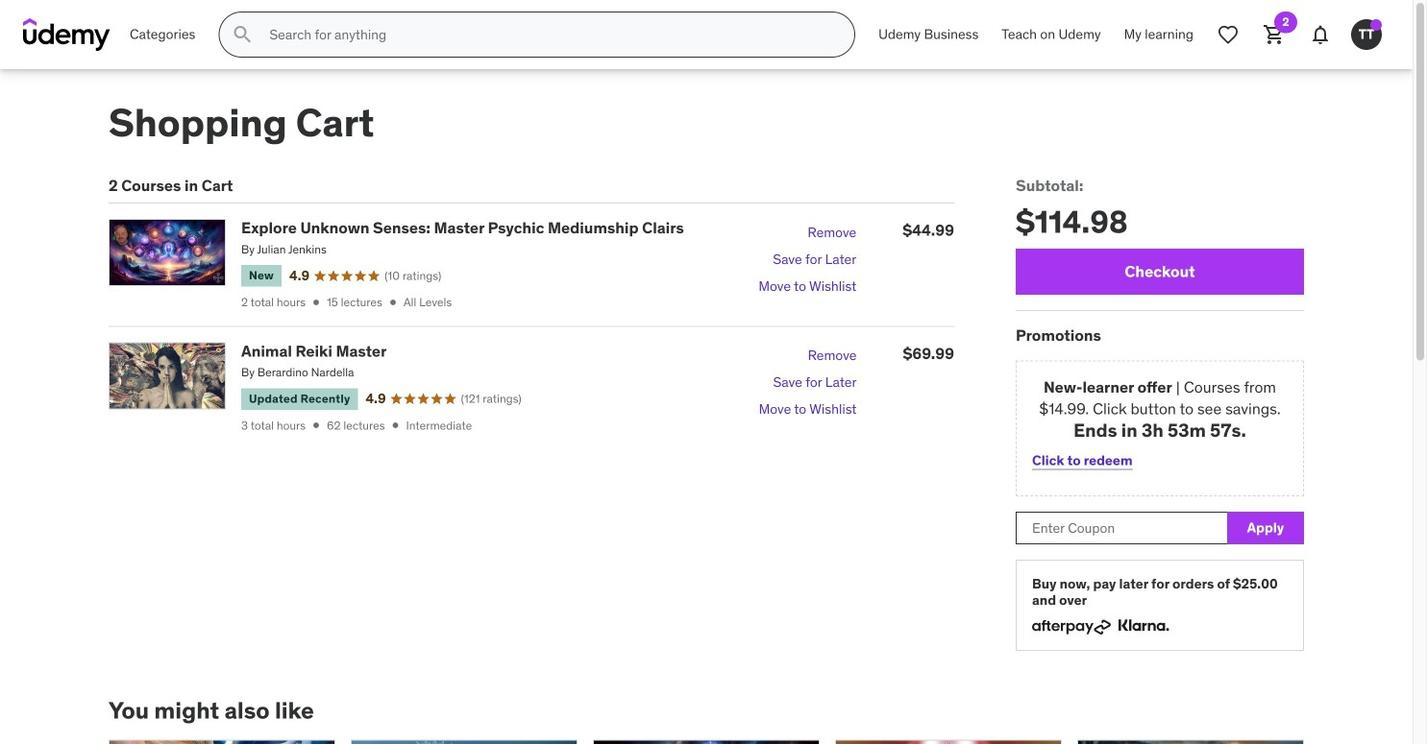 Task type: describe. For each thing, give the bounding box(es) containing it.
121 ratings element
[[461, 391, 522, 407]]

klarna image
[[1119, 617, 1170, 635]]

Search for anything text field
[[266, 18, 831, 51]]

afterpay image
[[1032, 620, 1111, 635]]

notifications image
[[1309, 23, 1332, 46]]

submit search image
[[231, 23, 254, 46]]

you have alerts image
[[1370, 19, 1382, 31]]



Task type: vqa. For each thing, say whether or not it's contained in the screenshot.
Project Management
no



Task type: locate. For each thing, give the bounding box(es) containing it.
Enter Coupon text field
[[1016, 512, 1227, 545]]

xxsmall image for 121 ratings "element"
[[310, 419, 323, 433]]

wishlist image
[[1217, 23, 1240, 46]]

10 ratings element
[[385, 268, 441, 284]]

xxsmall image
[[386, 296, 400, 309]]

xxsmall image for 10 ratings element
[[310, 296, 323, 309]]

shopping cart with 2 items image
[[1263, 23, 1286, 46]]

udemy image
[[23, 18, 111, 51]]

xxsmall image
[[310, 296, 323, 309], [310, 419, 323, 433], [389, 419, 402, 433]]



